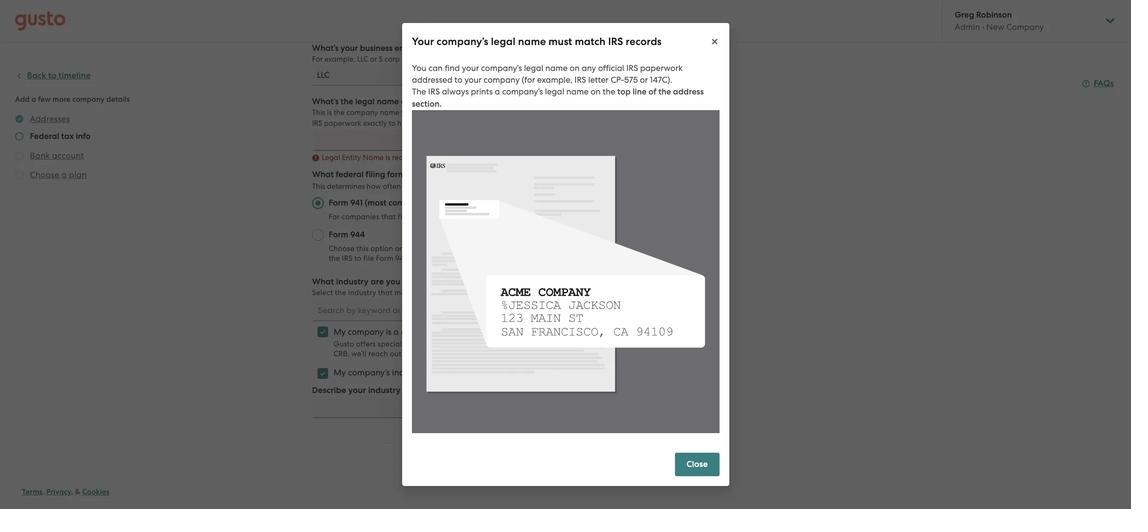 Task type: vqa. For each thing, say whether or not it's contained in the screenshot.
the You can find your company's legal name on any official IRS paperwork addressed to your company (for example, IRS letter CP-575 or 147C).
yes



Task type: locate. For each thing, give the bounding box(es) containing it.
you up notices.
[[454, 108, 466, 117]]

0 vertical spatial companies
[[342, 213, 379, 221]]

944 down only on the top left of page
[[395, 254, 408, 263]]

is
[[327, 108, 332, 117], [386, 153, 390, 162], [460, 254, 465, 263], [386, 327, 392, 337], [640, 340, 645, 349]]

or inside what's your business entity type? for example, llc or s corp
[[370, 55, 377, 64]]

you
[[401, 108, 414, 117], [454, 108, 466, 117], [418, 244, 431, 253], [576, 244, 588, 253], [386, 277, 401, 287]]

irs
[[608, 35, 623, 48], [626, 63, 638, 73], [574, 75, 586, 85], [428, 87, 440, 97], [312, 119, 322, 128], [437, 170, 449, 180], [514, 244, 525, 253], [342, 254, 353, 263]]

industry left in
[[368, 386, 401, 396]]

own
[[432, 386, 449, 396]]

944 up choose
[[350, 230, 365, 240]]

with right out
[[403, 350, 418, 359]]

1 vertical spatial 944
[[395, 254, 408, 263]]

that inside what industry are you in? select the industry that most closely matches your company's primary business activity.
[[378, 289, 393, 297]]

irs down any at the top right
[[574, 75, 586, 85]]

the
[[603, 87, 615, 97], [658, 87, 671, 97], [341, 97, 353, 107], [334, 108, 345, 117], [520, 108, 531, 117], [422, 170, 435, 180], [329, 254, 340, 263], [335, 289, 346, 297]]

2 vertical spatial this
[[410, 254, 423, 263]]

what's for what's your business entity type?
[[312, 43, 339, 53]]

this
[[586, 108, 598, 117], [356, 244, 369, 253], [410, 254, 423, 263]]

my company is a cannabis-related business
[[334, 327, 502, 337]]

1 what's from the top
[[312, 43, 339, 53]]

None radio
[[312, 197, 324, 209]]

federal up primary
[[548, 254, 572, 263]]

1 vertical spatial matches
[[438, 289, 468, 297]]

this inside what's the legal name of your company? this is the company name you used when you registered with the irs—make sure this matches your irs paperwork exactly to help prevent tax notices.
[[586, 108, 598, 117]]

, left privacy link in the left of the page
[[42, 488, 44, 497]]

0 horizontal spatial of
[[401, 97, 409, 107]]

0 vertical spatial example,
[[325, 55, 355, 64]]

,
[[42, 488, 44, 497], [71, 488, 73, 497]]

paperwork inside form 944 choose this option only if you see "form 944" on your irs paperwork or you were notified by the irs to file form 944 this year—this is for companies that file federal taxes once a year.
[[526, 244, 565, 253]]

with down the irs always prints a company's legal name on the
[[504, 108, 518, 117]]

0 horizontal spatial with
[[403, 350, 418, 359]]

cannabis-
[[401, 327, 440, 337], [456, 340, 491, 349]]

for inside form 941 (most common) for companies that file federal taxes each quarter.
[[329, 213, 340, 221]]

next
[[420, 350, 435, 359]]

form up choose
[[329, 230, 348, 240]]

your up llc
[[341, 43, 358, 53]]

0 horizontal spatial business
[[360, 43, 393, 53]]

that down are
[[378, 289, 393, 297]]

my for my company's industry isn't listed here
[[334, 368, 346, 378]]

1 horizontal spatial 944
[[395, 254, 408, 263]]

companies down 944"
[[479, 254, 517, 263]]

your
[[341, 43, 358, 53], [462, 63, 479, 73], [464, 75, 481, 85], [411, 97, 428, 107], [630, 108, 645, 117], [487, 170, 505, 180], [403, 182, 418, 191], [497, 244, 512, 253], [470, 289, 485, 297], [589, 340, 604, 349], [348, 386, 366, 396], [412, 386, 430, 396]]

what inside what federal filing form did the irs assign to your company? this determines how often your company files federal taxes. see an example.
[[312, 170, 334, 180]]

matches inside what's the legal name of your company? this is the company name you used when you registered with the irs—make sure this matches your irs paperwork exactly to help prevent tax notices.
[[599, 108, 628, 117]]

for
[[467, 254, 477, 263]]

the inside form 944 choose this option only if you see "form 944" on your irs paperwork or you were notified by the irs to file form 944 this year—this is for companies that file federal taxes once a year.
[[329, 254, 340, 263]]

company's up the irs always prints a company's legal name on the
[[481, 63, 522, 73]]

taxes inside form 944 choose this option only if you see "form 944" on your irs paperwork or you were notified by the irs to file form 944 this year—this is for companies that file federal taxes once a year.
[[574, 254, 593, 263]]

used
[[415, 108, 432, 117]]

or inside form 944 choose this option only if you see "form 944" on your irs paperwork or you were notified by the irs to file form 944 this year—this is for companies that file federal taxes once a year.
[[566, 244, 574, 253]]

to inside form 944 choose this option only if you see "form 944" on your irs paperwork or you were notified by the irs to file form 944 this year—this is for companies that file federal taxes once a year.
[[354, 254, 362, 263]]

0 horizontal spatial on
[[486, 244, 495, 253]]

None radio
[[312, 229, 324, 241]]

1 vertical spatial or
[[640, 75, 648, 85]]

1 vertical spatial with
[[403, 350, 418, 359]]

0 horizontal spatial taxes
[[437, 213, 455, 221]]

related up steps.
[[440, 327, 468, 337]]

0 horizontal spatial company?
[[430, 97, 471, 107]]

2 horizontal spatial business
[[555, 289, 584, 297]]

gusto offers specialized services to cannabis-related businesses (crbs). if your company is a crb, we'll reach out with next steps.
[[334, 340, 652, 359]]

form down the option
[[376, 254, 394, 263]]

industry left are
[[336, 277, 369, 287]]

this left determines
[[312, 182, 325, 191]]

form for form 944
[[329, 230, 348, 240]]

paperwork inside what's the legal name of your company? this is the company name you used when you registered with the irs—make sure this matches your irs paperwork exactly to help prevent tax notices.
[[324, 119, 361, 128]]

0 horizontal spatial ,
[[42, 488, 44, 497]]

legal
[[491, 35, 515, 48], [524, 63, 543, 73], [545, 87, 564, 97], [355, 97, 375, 107]]

1 horizontal spatial matches
[[599, 108, 628, 117]]

related inside gusto offers specialized services to cannabis-related businesses (crbs). if your company is a crb, we'll reach out with next steps.
[[491, 340, 516, 349]]

1 horizontal spatial or
[[566, 244, 574, 253]]

1 vertical spatial related
[[491, 340, 516, 349]]

with inside what's the legal name of your company? this is the company name you used when you registered with the irs—make sure this matches your irs paperwork exactly to help prevent tax notices.
[[504, 108, 518, 117]]

cannabis- up services
[[401, 327, 440, 337]]

company's inside 'you can find your company's legal name on any official irs paperwork addressed to your company (for example, irs letter cp-575 or 147c).'
[[481, 63, 522, 73]]

for down determines
[[329, 213, 340, 221]]

were
[[590, 244, 607, 253]]

1 horizontal spatial related
[[491, 340, 516, 349]]

What's the legal name of your company? text field
[[312, 129, 655, 151]]

1 vertical spatial on
[[591, 87, 600, 97]]

what federal filing form did the irs assign to your company? this determines how often your company files federal taxes. see an example.
[[312, 170, 573, 191]]

0 vertical spatial this
[[586, 108, 598, 117]]

close button
[[675, 453, 719, 477]]

2 what from the top
[[312, 277, 334, 287]]

1 horizontal spatial for
[[329, 213, 340, 221]]

your up prints
[[464, 75, 481, 85]]

0 vertical spatial for
[[312, 55, 323, 64]]

what
[[312, 170, 334, 180], [312, 277, 334, 287]]

1 vertical spatial for
[[329, 213, 340, 221]]

1 vertical spatial cannabis-
[[456, 340, 491, 349]]

1 vertical spatial paperwork
[[324, 119, 361, 128]]

to down choose
[[354, 254, 362, 263]]

taxes
[[437, 213, 455, 221], [574, 254, 593, 263]]

describe
[[312, 386, 346, 396]]

1 this from the top
[[312, 108, 325, 117]]

1 horizontal spatial ,
[[71, 488, 73, 497]]

find
[[445, 63, 460, 73]]

irs up legal
[[312, 119, 322, 128]]

0 horizontal spatial example,
[[325, 55, 355, 64]]

business inside what industry are you in? select the industry that most closely matches your company's primary business activity.
[[555, 289, 584, 297]]

that
[[381, 213, 396, 221], [519, 254, 533, 263], [378, 289, 393, 297]]

your right "if"
[[589, 340, 604, 349]]

company's down (for
[[502, 87, 543, 97]]

company's left primary
[[487, 289, 524, 297]]

of left the at the left top of the page
[[401, 97, 409, 107]]

1 vertical spatial business
[[555, 289, 584, 297]]

letter
[[588, 75, 609, 85]]

that inside form 941 (most common) for companies that file federal taxes each quarter.
[[381, 213, 396, 221]]

services
[[418, 340, 445, 349]]

or inside 'you can find your company's legal name on any official irs paperwork addressed to your company (for example, irs letter cp-575 or 147c).'
[[640, 75, 648, 85]]

to right assign
[[477, 170, 485, 180]]

to up the always
[[454, 75, 462, 85]]

this left the option
[[356, 244, 369, 253]]

each
[[457, 213, 474, 221]]

0 horizontal spatial related
[[440, 327, 468, 337]]

or left s
[[370, 55, 377, 64]]

2 horizontal spatial paperwork
[[640, 63, 683, 73]]

to inside gusto offers specialized services to cannabis-related businesses (crbs). if your company is a crb, we'll reach out with next steps.
[[447, 340, 454, 349]]

file down the common) at left top
[[398, 213, 408, 221]]

0 vertical spatial what's
[[312, 43, 339, 53]]

file up primary
[[535, 254, 546, 263]]

2 this from the top
[[312, 182, 325, 191]]

with inside gusto offers specialized services to cannabis-related businesses (crbs). if your company is a crb, we'll reach out with next steps.
[[403, 350, 418, 359]]

1 horizontal spatial example,
[[537, 75, 572, 85]]

1 horizontal spatial business
[[470, 327, 502, 337]]

0 horizontal spatial companies
[[342, 213, 379, 221]]

what down legal
[[312, 170, 334, 180]]

what up the select
[[312, 277, 334, 287]]

irs down the addressed
[[428, 87, 440, 97]]

0 horizontal spatial paperwork
[[324, 119, 361, 128]]

this down if
[[410, 254, 423, 263]]

example, inside 'you can find your company's legal name on any official irs paperwork addressed to your company (for example, irs letter cp-575 or 147c).'
[[537, 75, 572, 85]]

0 horizontal spatial matches
[[438, 289, 468, 297]]

business inside what's your business entity type? for example, llc or s corp
[[360, 43, 393, 53]]

to
[[454, 75, 462, 85], [389, 119, 396, 128], [477, 170, 485, 180], [354, 254, 362, 263], [447, 340, 454, 349]]

2 vertical spatial form
[[376, 254, 394, 263]]

company? inside what federal filing form did the irs assign to your company? this determines how often your company files federal taxes. see an example.
[[507, 170, 547, 180]]

often
[[383, 182, 401, 191]]

1 vertical spatial what's
[[312, 97, 339, 107]]

1 horizontal spatial companies
[[479, 254, 517, 263]]

what's
[[312, 43, 339, 53], [312, 97, 339, 107]]

1 vertical spatial this
[[312, 182, 325, 191]]

example, up the top line of the address section.
[[537, 75, 572, 85]]

1 vertical spatial my
[[334, 368, 346, 378]]

company up the irs always prints a company's legal name on the
[[483, 75, 520, 85]]

, left &
[[71, 488, 73, 497]]

1 vertical spatial companies
[[479, 254, 517, 263]]

your right describe
[[348, 386, 366, 396]]

a
[[495, 87, 500, 97], [613, 254, 618, 263], [394, 327, 399, 337], [647, 340, 652, 349]]

0 horizontal spatial 944
[[350, 230, 365, 240]]

form inside form 941 (most common) for companies that file federal taxes each quarter.
[[329, 198, 348, 208]]

1 horizontal spatial of
[[648, 87, 656, 97]]

legal inside what's the legal name of your company? this is the company name you used when you registered with the irs—make sure this matches your irs paperwork exactly to help prevent tax notices.
[[355, 97, 375, 107]]

match
[[575, 35, 605, 48]]

2 my from the top
[[334, 368, 346, 378]]

company right "if"
[[606, 340, 638, 349]]

of inside the top line of the address section.
[[648, 87, 656, 97]]

this
[[312, 108, 325, 117], [312, 182, 325, 191]]

common)
[[389, 198, 425, 208]]

industry
[[336, 277, 369, 287], [348, 289, 376, 297], [392, 368, 424, 378], [368, 386, 401, 396]]

legal entity name is required
[[322, 153, 421, 162]]

0 horizontal spatial file
[[363, 254, 374, 263]]

what's inside what's your business entity type? for example, llc or s corp
[[312, 43, 339, 53]]

my down crb,
[[334, 368, 346, 378]]

example, left llc
[[325, 55, 355, 64]]

2 horizontal spatial on
[[591, 87, 600, 97]]

business up s
[[360, 43, 393, 53]]

on left any at the top right
[[570, 63, 579, 73]]

paperwork up 147c).
[[640, 63, 683, 73]]

company's inside what industry are you in? select the industry that most closely matches your company's primary business activity.
[[487, 289, 524, 297]]

that down (most
[[381, 213, 396, 221]]

form down determines
[[329, 198, 348, 208]]

related left businesses
[[491, 340, 516, 349]]

legal
[[322, 153, 340, 162]]

1 horizontal spatial cannabis-
[[456, 340, 491, 349]]

1 my from the top
[[334, 327, 346, 337]]

0 vertical spatial on
[[570, 63, 579, 73]]

147c).
[[650, 75, 672, 85]]

matches right the closely
[[438, 289, 468, 297]]

0 vertical spatial or
[[370, 55, 377, 64]]

what's your business entity type? for example, llc or s corp
[[312, 43, 441, 64]]

of right line
[[648, 87, 656, 97]]

taxes down were
[[574, 254, 593, 263]]

that up primary
[[519, 254, 533, 263]]

business left activity.
[[555, 289, 584, 297]]

related
[[440, 327, 468, 337], [491, 340, 516, 349]]

always
[[442, 87, 469, 97]]

line
[[632, 87, 646, 97]]

a inside form 944 choose this option only if you see "form 944" on your irs paperwork or you were notified by the irs to file form 944 this year—this is for companies that file federal taxes once a year.
[[613, 254, 618, 263]]

2 vertical spatial paperwork
[[526, 244, 565, 253]]

company? up when
[[430, 97, 471, 107]]

you inside what industry are you in? select the industry that most closely matches your company's primary business activity.
[[386, 277, 401, 287]]

paperwork up primary
[[526, 244, 565, 253]]

0 vertical spatial what
[[312, 170, 334, 180]]

0 vertical spatial with
[[504, 108, 518, 117]]

2 , from the left
[[71, 488, 73, 497]]

irs up 575
[[626, 63, 638, 73]]

941
[[350, 198, 363, 208]]

account menu element
[[942, 0, 1117, 42]]

faqs button
[[1082, 78, 1114, 90]]

or up line
[[640, 75, 648, 85]]

companies
[[342, 213, 379, 221], [479, 254, 517, 263]]

2 vertical spatial that
[[378, 289, 393, 297]]

1 horizontal spatial taxes
[[574, 254, 593, 263]]

my up the gusto at the bottom of the page
[[334, 327, 346, 337]]

0 horizontal spatial cannabis-
[[401, 327, 440, 337]]

companies down 941
[[342, 213, 379, 221]]

my for my company is a cannabis-related business
[[334, 327, 346, 337]]

1 horizontal spatial file
[[398, 213, 408, 221]]

business up gusto offers specialized services to cannabis-related businesses (crbs). if your company is a crb, we'll reach out with next steps.
[[470, 327, 502, 337]]

on right 944"
[[486, 244, 495, 253]]

0 vertical spatial this
[[312, 108, 325, 117]]

company's up find
[[436, 35, 488, 48]]

1 vertical spatial what
[[312, 277, 334, 287]]

you
[[412, 63, 426, 73]]

1 vertical spatial example,
[[537, 75, 572, 85]]

this inside what federal filing form did the irs assign to your company? this determines how often your company files federal taxes. see an example.
[[312, 182, 325, 191]]

2 what's from the top
[[312, 97, 339, 107]]

2 vertical spatial or
[[566, 244, 574, 253]]

1 vertical spatial company?
[[507, 170, 547, 180]]

1 horizontal spatial with
[[504, 108, 518, 117]]

your down line
[[630, 108, 645, 117]]

your right in
[[412, 386, 430, 396]]

your down for
[[470, 289, 485, 297]]

2 vertical spatial on
[[486, 244, 495, 253]]

activity.
[[586, 289, 613, 297]]

0 horizontal spatial or
[[370, 55, 377, 64]]

on
[[570, 63, 579, 73], [591, 87, 600, 97], [486, 244, 495, 253]]

your right find
[[462, 63, 479, 73]]

file down the option
[[363, 254, 374, 263]]

taxes left the each
[[437, 213, 455, 221]]

top line of the address section.
[[412, 87, 704, 109]]

2 horizontal spatial or
[[640, 75, 648, 85]]

"form
[[446, 244, 466, 253]]

choose
[[329, 244, 355, 253]]

what inside what industry are you in? select the industry that most closely matches your company's primary business activity.
[[312, 277, 334, 287]]

0 horizontal spatial this
[[356, 244, 369, 253]]

your inside what industry are you in? select the industry that most closely matches your company's primary business activity.
[[470, 289, 485, 297]]

on down letter
[[591, 87, 600, 97]]

paperwork inside 'you can find your company's legal name on any official irs paperwork addressed to your company (for example, irs letter cp-575 or 147c).'
[[640, 63, 683, 73]]

my
[[334, 327, 346, 337], [334, 368, 346, 378]]

cannabis- up steps.
[[456, 340, 491, 349]]

1 what from the top
[[312, 170, 334, 180]]

or
[[370, 55, 377, 64], [640, 75, 648, 85], [566, 244, 574, 253]]

None checkbox
[[312, 321, 334, 343]]

to left help
[[389, 119, 396, 128]]

0 vertical spatial matches
[[599, 108, 628, 117]]

official
[[598, 63, 624, 73]]

my company's industry isn't listed here
[[334, 368, 485, 378]]

your
[[412, 35, 434, 48]]

0 vertical spatial business
[[360, 43, 393, 53]]

2 horizontal spatial this
[[586, 108, 598, 117]]

quarter.
[[476, 213, 504, 221]]

1 vertical spatial taxes
[[574, 254, 593, 263]]

0 vertical spatial my
[[334, 327, 346, 337]]

help
[[398, 119, 412, 128]]

0 vertical spatial taxes
[[437, 213, 455, 221]]

0 vertical spatial company?
[[430, 97, 471, 107]]

specialized
[[378, 340, 416, 349]]

1 vertical spatial that
[[519, 254, 533, 263]]

cookies button
[[82, 487, 109, 498]]

what's inside what's the legal name of your company? this is the company name you used when you registered with the irs—make sure this matches your irs paperwork exactly to help prevent tax notices.
[[312, 97, 339, 107]]

you can find your company's legal name on any official irs paperwork addressed to your company (for example, irs letter cp-575 or 147c).
[[412, 63, 683, 85]]

matches down the top
[[599, 108, 628, 117]]

what's the legal name of your company? this is the company name you used when you registered with the irs—make sure this matches your irs paperwork exactly to help prevent tax notices.
[[312, 97, 645, 128]]

0 vertical spatial paperwork
[[640, 63, 683, 73]]

matches inside what industry are you in? select the industry that most closely matches your company's primary business activity.
[[438, 289, 468, 297]]

0 vertical spatial form
[[329, 198, 348, 208]]

paperwork left exactly
[[324, 119, 361, 128]]

or left were
[[566, 244, 574, 253]]

0 vertical spatial cannabis-
[[401, 327, 440, 337]]

your right 944"
[[497, 244, 512, 253]]

(for
[[522, 75, 535, 85]]

federal down the common) at left top
[[410, 213, 435, 221]]

company? up see
[[507, 170, 547, 180]]

to inside what federal filing form did the irs assign to your company? this determines how often your company files federal taxes. see an example.
[[477, 170, 485, 180]]

your down did
[[403, 182, 418, 191]]

575
[[624, 75, 638, 85]]

faqs
[[1094, 78, 1114, 89]]

what for federal
[[312, 170, 334, 180]]

0 horizontal spatial for
[[312, 55, 323, 64]]

0 vertical spatial that
[[381, 213, 396, 221]]

form
[[329, 198, 348, 208], [329, 230, 348, 240], [376, 254, 394, 263]]

1 horizontal spatial this
[[410, 254, 423, 263]]

to up steps.
[[447, 340, 454, 349]]

this up legal
[[312, 108, 325, 117]]

1 horizontal spatial on
[[570, 63, 579, 73]]

company up exactly
[[347, 108, 378, 117]]

1 horizontal spatial paperwork
[[526, 244, 565, 253]]

1 horizontal spatial company?
[[507, 170, 547, 180]]

for left llc
[[312, 55, 323, 64]]

company left files
[[419, 182, 451, 191]]

1 vertical spatial form
[[329, 230, 348, 240]]

this right sure
[[586, 108, 598, 117]]

944
[[350, 230, 365, 240], [395, 254, 408, 263]]



Task type: describe. For each thing, give the bounding box(es) containing it.
you up help
[[401, 108, 414, 117]]

taxes inside form 941 (most common) for companies that file federal taxes each quarter.
[[437, 213, 455, 221]]

your company's legal name must match irs records dialog
[[402, 23, 729, 487]]

form 944 choose this option only if you see "form 944" on your irs paperwork or you were notified by the irs to file form 944 this year—this is for companies that file federal taxes once a year.
[[329, 230, 646, 263]]

company? inside what's the legal name of your company? this is the company name you used when you registered with the irs—make sure this matches your irs paperwork exactly to help prevent tax notices.
[[430, 97, 471, 107]]

Describe your industry in your own words. field
[[312, 397, 655, 418]]

your inside form 944 choose this option only if you see "form 944" on your irs paperwork or you were notified by the irs to file form 944 this year—this is for companies that file federal taxes once a year.
[[497, 244, 512, 253]]

companies inside form 944 choose this option only if you see "form 944" on your irs paperwork or you were notified by the irs to file form 944 this year—this is for companies that file federal taxes once a year.
[[479, 254, 517, 263]]

federal up determines
[[336, 170, 364, 180]]

assign
[[451, 170, 475, 180]]

businesses
[[518, 340, 555, 349]]

s
[[379, 55, 383, 64]]

what's for what's the legal name of your company?
[[312, 97, 339, 107]]

industry down are
[[348, 289, 376, 297]]

is inside gusto offers specialized services to cannabis-related businesses (crbs). if your company is a crb, we'll reach out with next steps.
[[640, 340, 645, 349]]

on inside 'you can find your company's legal name on any official irs paperwork addressed to your company (for example, irs letter cp-575 or 147c).'
[[570, 63, 579, 73]]

federal inside form 944 choose this option only if you see "form 944" on your irs paperwork or you were notified by the irs to file form 944 this year—this is for companies that file federal taxes once a year.
[[548, 254, 572, 263]]

name
[[363, 153, 384, 162]]

entity
[[342, 153, 361, 162]]

company inside what's the legal name of your company? this is the company name you used when you registered with the irs—make sure this matches your irs paperwork exactly to help prevent tax notices.
[[347, 108, 378, 117]]

2 horizontal spatial file
[[535, 254, 546, 263]]

form
[[387, 170, 405, 180]]

if
[[582, 340, 587, 349]]

1 vertical spatial this
[[356, 244, 369, 253]]

close
[[686, 460, 708, 470]]

corp
[[385, 55, 400, 64]]

irs down choose
[[342, 254, 353, 263]]

is inside what's the legal name of your company? this is the company name you used when you registered with the irs—make sure this matches your irs paperwork exactly to help prevent tax notices.
[[327, 108, 332, 117]]

how
[[367, 182, 381, 191]]

we'll
[[351, 350, 367, 359]]

cookies
[[82, 488, 109, 497]]

any
[[582, 63, 596, 73]]

terms
[[22, 488, 42, 497]]

1 , from the left
[[42, 488, 44, 497]]

type?
[[419, 43, 441, 53]]

the irs always prints a company's legal name on the
[[412, 87, 615, 97]]

irs right "match"
[[608, 35, 623, 48]]

by
[[638, 244, 646, 253]]

in?
[[403, 277, 414, 287]]

closely
[[413, 289, 437, 297]]

a inside gusto offers specialized services to cannabis-related businesses (crbs). if your company is a crb, we'll reach out with next steps.
[[647, 340, 652, 349]]

My company's industry isn't listed here checkbox
[[312, 363, 334, 385]]

filing
[[366, 170, 385, 180]]

on inside form 944 choose this option only if you see "form 944" on your irs paperwork or you were notified by the irs to file form 944 this year—this is for companies that file federal taxes once a year.
[[486, 244, 495, 253]]

company up offers
[[348, 327, 384, 337]]

this inside what's the legal name of your company? this is the company name you used when you registered with the irs—make sure this matches your irs paperwork exactly to help prevent tax notices.
[[312, 108, 325, 117]]

privacy
[[46, 488, 71, 497]]

the inside the top line of the address section.
[[658, 87, 671, 97]]

out
[[390, 350, 402, 359]]

steps.
[[437, 350, 457, 359]]

option
[[371, 244, 393, 253]]

(crbs).
[[557, 340, 580, 349]]

federal inside form 941 (most common) for companies that file federal taxes each quarter.
[[410, 213, 435, 221]]

did
[[407, 170, 420, 180]]

describe your industry in your own words.
[[312, 386, 477, 396]]

once
[[595, 254, 611, 263]]

is inside form 944 choose this option only if you see "form 944" on your irs paperwork or you were notified by the irs to file form 944 this year—this is for companies that file federal taxes once a year.
[[460, 254, 465, 263]]

file inside form 941 (most common) for companies that file federal taxes each quarter.
[[398, 213, 408, 221]]

for inside what's your business entity type? for example, llc or s corp
[[312, 55, 323, 64]]

that inside form 944 choose this option only if you see "form 944" on your irs paperwork or you were notified by the irs to file form 944 this year—this is for companies that file federal taxes once a year.
[[519, 254, 533, 263]]

only
[[395, 244, 410, 253]]

see an example. button
[[515, 181, 573, 193]]

an
[[530, 182, 539, 191]]

example, inside what's your business entity type? for example, llc or s corp
[[325, 55, 355, 64]]

the
[[412, 87, 426, 97]]

form 941 (most common) for companies that file federal taxes each quarter.
[[329, 198, 504, 221]]

what industry are you in? select the industry that most closely matches your company's primary business activity.
[[312, 277, 613, 297]]

cannabis- inside gusto offers specialized services to cannabis-related businesses (crbs). if your company is a crb, we'll reach out with next steps.
[[456, 340, 491, 349]]

legal inside 'you can find your company's legal name on any official irs paperwork addressed to your company (for example, irs letter cp-575 or 147c).'
[[524, 63, 543, 73]]

entity
[[395, 43, 417, 53]]

notified
[[609, 244, 636, 253]]

name inside 'you can find your company's legal name on any official irs paperwork addressed to your company (for example, irs letter cp-575 or 147c).'
[[545, 63, 567, 73]]

in
[[403, 386, 410, 396]]

&
[[75, 488, 80, 497]]

if
[[412, 244, 416, 253]]

terms , privacy , & cookies
[[22, 488, 109, 497]]

your up taxes.
[[487, 170, 505, 180]]

top
[[617, 87, 630, 97]]

crb,
[[334, 350, 349, 359]]

words.
[[451, 386, 477, 396]]

year—this
[[424, 254, 458, 263]]

example.
[[541, 182, 573, 191]]

0 vertical spatial related
[[440, 327, 468, 337]]

the inside what federal filing form did the irs assign to your company? this determines how often your company files federal taxes. see an example.
[[422, 170, 435, 180]]

0 vertical spatial 944
[[350, 230, 365, 240]]

isn't
[[426, 368, 441, 378]]

irs—make
[[533, 108, 568, 117]]

your inside gusto offers specialized services to cannabis-related businesses (crbs). if your company is a crb, we'll reach out with next steps.
[[589, 340, 604, 349]]

your up used
[[411, 97, 428, 107]]

you right if
[[418, 244, 431, 253]]

2 vertical spatial business
[[470, 327, 502, 337]]

federal right files
[[468, 182, 492, 191]]

primary
[[526, 289, 553, 297]]

your inside what's your business entity type? for example, llc or s corp
[[341, 43, 358, 53]]

irs inside what's the legal name of your company? this is the company name you used when you registered with the irs—make sure this matches your irs paperwork exactly to help prevent tax notices.
[[312, 119, 322, 128]]

listed
[[444, 368, 465, 378]]

gusto
[[334, 340, 354, 349]]

offers
[[356, 340, 376, 349]]

registered
[[468, 108, 502, 117]]

a inside "dialog"
[[495, 87, 500, 97]]

prints
[[471, 87, 493, 97]]

the inside what industry are you in? select the industry that most closely matches your company's primary business activity.
[[335, 289, 346, 297]]

address
[[673, 87, 704, 97]]

irs inside what federal filing form did the irs assign to your company? this determines how often your company files federal taxes. see an example.
[[437, 170, 449, 180]]

privacy link
[[46, 488, 71, 497]]

tax
[[442, 119, 453, 128]]

company inside gusto offers specialized services to cannabis-related businesses (crbs). if your company is a crb, we'll reach out with next steps.
[[606, 340, 638, 349]]

files
[[453, 182, 466, 191]]

irs right 944"
[[514, 244, 525, 253]]

here
[[467, 368, 485, 378]]

see
[[515, 182, 528, 191]]

you left were
[[576, 244, 588, 253]]

944"
[[468, 244, 484, 253]]

company's down 'reach'
[[348, 368, 390, 378]]

company inside what federal filing form did the irs assign to your company? this determines how often your company files federal taxes. see an example.
[[419, 182, 451, 191]]

company inside 'you can find your company's legal name on any official irs paperwork addressed to your company (for example, irs letter cp-575 or 147c).'
[[483, 75, 520, 85]]

taxes.
[[494, 182, 514, 191]]

of inside what's the legal name of your company? this is the company name you used when you registered with the irs—make sure this matches your irs paperwork exactly to help prevent tax notices.
[[401, 97, 409, 107]]

exactly
[[363, 119, 387, 128]]

are
[[371, 277, 384, 287]]

most
[[394, 289, 411, 297]]

to inside 'you can find your company's legal name on any official irs paperwork addressed to your company (for example, irs letter cp-575 or 147c).'
[[454, 75, 462, 85]]

to inside what's the legal name of your company? this is the company name you used when you registered with the irs—make sure this matches your irs paperwork exactly to help prevent tax notices.
[[389, 119, 396, 128]]

reach
[[368, 350, 388, 359]]

industry up in
[[392, 368, 424, 378]]

companies inside form 941 (most common) for companies that file federal taxes each quarter.
[[342, 213, 379, 221]]

see
[[433, 244, 444, 253]]

prevent
[[414, 119, 440, 128]]

notices.
[[454, 119, 480, 128]]

what for industry
[[312, 277, 334, 287]]

must
[[548, 35, 572, 48]]

required
[[392, 153, 421, 162]]

llc
[[357, 55, 368, 64]]

cp-
[[611, 75, 624, 85]]

your company's legal name must match irs records
[[412, 35, 662, 48]]

home image
[[15, 11, 66, 31]]

form for form 941 (most common)
[[329, 198, 348, 208]]



